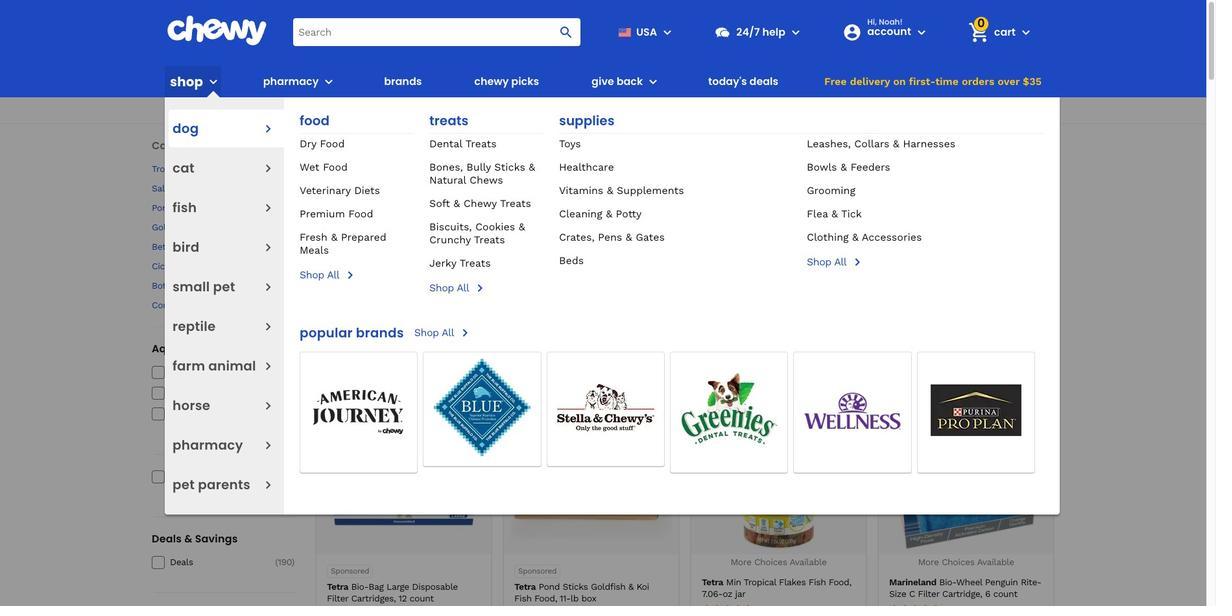 Task type: vqa. For each thing, say whether or not it's contained in the screenshot.
Cookies
yes



Task type: locate. For each thing, give the bounding box(es) containing it.
2 more choices available from the left
[[919, 557, 1015, 567]]

1 vertical spatial sticks
[[563, 581, 588, 592]]

1 vertical spatial betta
[[316, 254, 337, 264]]

1 horizontal spatial coral
[[858, 254, 879, 264]]

0 horizontal spatial more
[[731, 557, 752, 567]]

1 choices from the left
[[755, 557, 788, 567]]

food right the 'dry'
[[320, 138, 345, 150]]

( right the deals link
[[275, 557, 278, 567]]

goldfish shop down fish link
[[152, 222, 211, 232]]

help menu image
[[789, 24, 804, 40]]

goldfish down pond shop
[[152, 222, 187, 232]]

0 horizontal spatial available
[[790, 557, 827, 567]]

shop by fish type down food link
[[344, 140, 409, 149]]

1 horizontal spatial sticks
[[563, 581, 588, 592]]

filter inside bio-bag large disposable filter cartridges, 12 count
[[327, 593, 349, 604]]

dry food link
[[300, 138, 345, 150]]

shop all for shop all link under fresh & prepared meals
[[300, 269, 339, 281]]

0 vertical spatial goldfish
[[152, 222, 187, 232]]

veterinary diets
[[300, 184, 380, 197]]

1 horizontal spatial food,
[[829, 577, 852, 587]]

1 more choices available from the left
[[731, 557, 827, 567]]

1 horizontal spatial sponsored
[[519, 567, 557, 576]]

( for 47
[[280, 281, 282, 291]]

1 vertical spatial )
[[292, 281, 295, 291]]

goldfish shop down crates,
[[551, 254, 610, 264]]

2 available from the left
[[978, 557, 1015, 567]]

sponsored up pond sticks goldfish & koi fish food, 11-lb box
[[519, 567, 557, 576]]

0 vertical spatial food,
[[829, 577, 852, 587]]

shrimp down the small pet
[[184, 300, 215, 310]]

$49+
[[572, 103, 600, 117]]

0 horizontal spatial more choices available
[[731, 557, 827, 567]]

coral down clothing & accessories
[[858, 254, 879, 264]]

tropical down crunchy at the left top
[[410, 254, 442, 264]]

noah!
[[879, 16, 903, 27]]

) for ( 47 )
[[292, 281, 295, 291]]

food up the 'dry'
[[300, 112, 330, 130]]

deals down save
[[152, 532, 182, 547]]

first-
[[909, 75, 936, 88]]

2 vertical spatial deals
[[170, 557, 193, 567]]

19
[[283, 300, 292, 310]]

( down 2422 at the top
[[271, 203, 274, 213]]

accessories
[[862, 231, 922, 243]]

bio- up cartridges,
[[351, 581, 369, 592]]

0 vertical spatial on
[[894, 75, 906, 88]]

pharmacy
[[263, 74, 319, 89], [173, 436, 243, 454]]

toys
[[559, 138, 581, 150]]

pond down cat
[[152, 203, 173, 213]]

deals for the deals link
[[170, 557, 193, 567]]

( up "horse menu" icon
[[269, 367, 271, 377]]

hi, noah! account
[[868, 16, 912, 39]]

menu image inside usa dropdown button
[[660, 24, 676, 40]]

cichlid down clothing
[[798, 254, 826, 264]]

0 vertical spatial tropical freshwater shop
[[152, 164, 258, 174]]

more up marineland
[[919, 557, 939, 567]]

list containing betta fish shop
[[315, 185, 1055, 288]]

by down food link
[[365, 140, 373, 149]]

( 47 )
[[280, 281, 295, 291]]

brands
[[356, 324, 404, 342]]

pet parents
[[173, 476, 251, 494]]

more choices available up "wheel"
[[919, 557, 1015, 567]]

dental treats
[[430, 138, 497, 150]]

chewy down the chews
[[464, 197, 497, 210]]

fish up bottom feeder
[[176, 242, 194, 252]]

coral & shrimp down the accessories
[[858, 254, 921, 264]]

0 horizontal spatial tropical
[[152, 164, 184, 174]]

pet inside small pet link
[[213, 278, 235, 296]]

freshwater down aquarium type
[[170, 367, 217, 377]]

give back link
[[587, 66, 643, 97]]

saltwater fish shop image
[[471, 185, 536, 250]]

menu image
[[660, 24, 676, 40], [206, 74, 221, 90]]

betta fish shop down prepared
[[316, 254, 382, 264]]

1 horizontal spatial saltwater fish shop link
[[470, 185, 537, 276]]

0 horizontal spatial sponsored
[[331, 567, 369, 576]]

by
[[365, 140, 373, 149], [360, 154, 381, 175]]

on left first-
[[894, 75, 906, 88]]

c
[[910, 588, 916, 599]]

feeders
[[851, 161, 891, 173]]

deals right today's
[[750, 74, 779, 89]]

1 vertical spatial menu image
[[206, 74, 221, 90]]

treats down treats link
[[466, 138, 497, 150]]

( for 2595
[[269, 367, 271, 377]]

shop all for shop all link under jerky treats
[[430, 282, 469, 294]]

1 horizontal spatial pet
[[213, 278, 235, 296]]

pond for shop
[[152, 203, 173, 213]]

( for 1272
[[271, 203, 274, 213]]

betta down fresh
[[316, 254, 337, 264]]

0 horizontal spatial menu image
[[206, 74, 221, 90]]

pond sticks goldfish & koi fish food, 11-lb box
[[515, 581, 650, 604]]

order!
[[265, 492, 286, 501]]

sponsored up bag
[[331, 567, 369, 576]]

tropical up jar
[[744, 577, 777, 587]]

fish right 'flakes'
[[809, 577, 826, 587]]

2 vertical spatial )
[[292, 557, 295, 567]]

1 horizontal spatial tropical freshwater shop link
[[393, 185, 459, 288]]

pond up 11-
[[539, 581, 560, 592]]

deals inside site banner
[[750, 74, 779, 89]]

food for dry
[[320, 138, 345, 150]]

popular brands
[[300, 324, 404, 342]]

1 vertical spatial chewy
[[464, 197, 497, 210]]

1 horizontal spatial betta
[[316, 254, 337, 264]]

sponsored
[[331, 567, 369, 576], [519, 567, 557, 576]]

menu image right usa
[[660, 24, 676, 40]]

pet inside pet parents link
[[173, 476, 195, 494]]

account menu image
[[914, 24, 930, 40]]

& inside biscuits, cookies & crunchy treats
[[519, 221, 525, 233]]

) for ( 190 )
[[292, 557, 295, 567]]

small pet menu image
[[260, 279, 276, 295]]

0 horizontal spatial food,
[[535, 593, 557, 604]]

0 vertical spatial saltwater
[[152, 183, 192, 193]]

Search text field
[[293, 18, 581, 46]]

1 horizontal spatial cichlid link
[[779, 185, 846, 265]]

1 vertical spatial tropical
[[410, 254, 442, 264]]

cichlid image
[[780, 185, 845, 250]]

bird menu image
[[260, 239, 276, 255]]

grooming link
[[807, 184, 856, 197]]

shop all down "meals"
[[300, 269, 339, 281]]

food for wet
[[323, 161, 348, 173]]

brands
[[384, 74, 422, 89]]

1 vertical spatial pharmacy
[[173, 436, 243, 454]]

saltwater up pond shop
[[152, 183, 192, 193]]

food, left 11-
[[535, 593, 557, 604]]

deals down deals & savings
[[170, 557, 193, 567]]

saltwater down 'biscuits, cookies & crunchy treats' link
[[473, 254, 513, 264]]

bones, bully sticks & natural chews
[[430, 161, 536, 186]]

coral & shrimp down bottom feeder
[[152, 300, 215, 310]]

( down 47
[[281, 300, 283, 310]]

1 horizontal spatial filter
[[918, 588, 940, 599]]

cichlid link inside list
[[779, 185, 846, 265]]

horse menu image
[[260, 397, 276, 414]]

dental
[[430, 138, 462, 150]]

fish link
[[173, 193, 197, 222]]

1 vertical spatial shrimp
[[184, 300, 215, 310]]

bio- inside the bio-wheel penguin rite- size c filter cartridge, 6 count
[[940, 577, 957, 587]]

shop all down clothing
[[807, 256, 847, 268]]

hi,
[[868, 16, 877, 27]]

shop
[[170, 72, 203, 91]]

tropical freshwater shop down crunchy at the left top
[[403, 254, 449, 287]]

( up 2422 link
[[268, 164, 271, 174]]

with
[[547, 103, 570, 117]]

pharmacy link
[[258, 66, 319, 97], [173, 431, 243, 459]]

0 horizontal spatial bio-
[[351, 581, 369, 592]]

on right 5%
[[233, 492, 242, 501]]

1 vertical spatial goldfish
[[551, 254, 586, 264]]

fish down food link
[[375, 140, 390, 149]]

type
[[392, 140, 409, 149], [421, 154, 460, 175], [208, 342, 235, 357]]

1 vertical spatial pharmacy menu image
[[260, 437, 276, 453]]

0 horizontal spatial betta
[[152, 242, 174, 252]]

betta up bottom
[[152, 242, 174, 252]]

2 ) from the top
[[292, 281, 295, 291]]

more choices available for tropical
[[731, 557, 827, 567]]

0 horizontal spatial coral & shrimp link
[[152, 299, 262, 311]]

cart menu image
[[1019, 24, 1034, 40]]

2 horizontal spatial goldfish
[[591, 581, 626, 592]]

1 horizontal spatial tetra
[[515, 581, 536, 592]]

1 vertical spatial goldfish shop
[[551, 254, 610, 264]]

1 horizontal spatial pond
[[539, 581, 560, 592]]

pharmacy down marine, reef, or african cichlid tanks
[[173, 436, 243, 454]]

2 choices from the left
[[942, 557, 975, 567]]

3 ) from the top
[[292, 557, 295, 567]]

choices for wheel
[[942, 557, 975, 567]]

1 horizontal spatial cichlid
[[202, 420, 231, 431]]

count down disposable
[[410, 593, 434, 604]]

1 horizontal spatial available
[[978, 557, 1015, 567]]

0 horizontal spatial filter
[[327, 593, 349, 604]]

menu image right the shop
[[206, 74, 221, 90]]

bio- for bag
[[351, 581, 369, 592]]

5%
[[219, 492, 230, 501]]

0 vertical spatial pharmacy menu image
[[321, 74, 337, 90]]

healthcare
[[559, 161, 614, 173]]

pharmacy menu image up pet parents menu "icon"
[[260, 437, 276, 453]]

2 horizontal spatial tetra
[[702, 577, 724, 587]]

1 horizontal spatial pharmacy link
[[258, 66, 319, 97]]

shop by fish type up diets
[[315, 154, 460, 175]]

2 vertical spatial type
[[208, 342, 235, 357]]

fish
[[315, 140, 330, 149], [375, 140, 390, 149], [384, 154, 417, 175], [195, 183, 212, 193], [176, 242, 194, 252], [340, 254, 358, 264], [516, 254, 533, 264], [809, 577, 826, 587], [515, 593, 532, 604]]

available for penguin
[[978, 557, 1015, 567]]

type left dental
[[392, 140, 409, 149]]

supplements
[[617, 184, 684, 197]]

pharmacy menu image up food link
[[321, 74, 337, 90]]

treats down cookies
[[474, 234, 505, 246]]

goldfish shop
[[152, 222, 211, 232], [551, 254, 610, 264]]

1 vertical spatial tropical freshwater shop
[[403, 254, 449, 287]]

fish down prepared
[[340, 254, 358, 264]]

0 horizontal spatial betta fish shop
[[152, 242, 218, 252]]

bottom
[[152, 281, 183, 291]]

0 vertical spatial pet
[[213, 278, 235, 296]]

farm animal menu image
[[260, 358, 276, 374]]

( for 190
[[275, 557, 278, 567]]

chewy picks
[[475, 74, 539, 89]]

betta fish shop link
[[315, 185, 382, 265], [152, 241, 262, 253]]

bottom feeder link
[[152, 280, 262, 292]]

( for 3068
[[268, 164, 271, 174]]

coral down bottom
[[152, 300, 173, 310]]

1 available from the left
[[790, 557, 827, 567]]

bio- inside bio-bag large disposable filter cartridges, 12 count
[[351, 581, 369, 592]]

1 horizontal spatial choices
[[942, 557, 975, 567]]

cichlid inside list
[[798, 254, 826, 264]]

choices up min tropical flakes fish food, 7.06-oz jar
[[755, 557, 788, 567]]

tick
[[842, 208, 862, 220]]

give back
[[592, 74, 643, 89]]

0 horizontal spatial choices
[[755, 557, 788, 567]]

tropical down category
[[152, 164, 184, 174]]

premium food
[[300, 208, 373, 220]]

beds
[[559, 254, 584, 267]]

2 sponsored from the left
[[519, 567, 557, 576]]

pharmacy up dog menu image
[[263, 74, 319, 89]]

0 horizontal spatial saltwater fish shop
[[152, 183, 236, 193]]

shop all link
[[807, 254, 1045, 270], [300, 267, 414, 283], [430, 280, 544, 296], [415, 325, 473, 341]]

pharmacy menu image
[[321, 74, 337, 90], [260, 437, 276, 453]]

0 vertical spatial saltwater fish shop
[[152, 183, 236, 193]]

coral & shrimp
[[858, 254, 921, 264], [152, 300, 215, 310]]

cichlid up bottom
[[152, 261, 180, 271]]

pet parents link
[[173, 470, 251, 499]]

type up farm animal
[[208, 342, 235, 357]]

fish inside min tropical flakes fish food, 7.06-oz jar
[[809, 577, 826, 587]]

3068
[[271, 164, 292, 174]]

2 horizontal spatial type
[[421, 154, 460, 175]]

tropical freshwater shop inside list
[[403, 254, 449, 287]]

tropical inside the tropical freshwater shop
[[410, 254, 442, 264]]

2 horizontal spatial cichlid
[[798, 254, 826, 264]]

cichlid inside marine, reef, or african cichlid tanks
[[202, 420, 231, 431]]

rite-
[[1021, 577, 1042, 587]]

coral & shrimp image
[[857, 185, 922, 250]]

items image
[[968, 21, 991, 44]]

harnesses
[[903, 138, 956, 150]]

more up min
[[731, 557, 752, 567]]

available up penguin
[[978, 557, 1015, 567]]

0 horizontal spatial type
[[208, 342, 235, 357]]

dog menu image
[[260, 120, 276, 137]]

pharmacy link up dog menu image
[[258, 66, 319, 97]]

sticks inside bones, bully sticks & natural chews
[[495, 161, 526, 173]]

jerky treats link
[[430, 257, 491, 269]]

diets
[[354, 184, 380, 197]]

1 horizontal spatial betta fish shop
[[316, 254, 382, 264]]

food up veterinary diets link
[[323, 161, 348, 173]]

available up 'flakes'
[[790, 557, 827, 567]]

count
[[994, 588, 1018, 599], [410, 593, 434, 604]]

( 1013
[[272, 242, 292, 252]]

pond
[[152, 203, 173, 213], [539, 581, 560, 592]]

give back menu image
[[646, 74, 661, 90]]

menu image inside shop dropdown button
[[206, 74, 221, 90]]

1 horizontal spatial shrimp
[[890, 254, 921, 264]]

over
[[998, 75, 1020, 88]]

goldfish inside list
[[551, 254, 586, 264]]

purina pro plan image
[[925, 352, 1028, 469]]

1 horizontal spatial coral & shrimp
[[858, 254, 921, 264]]

0 horizontal spatial pharmacy link
[[173, 431, 243, 459]]

autoship
[[184, 472, 225, 482]]

101
[[280, 261, 292, 271]]

crates,
[[559, 231, 595, 243]]

0 vertical spatial pond
[[152, 203, 173, 213]]

$20
[[469, 103, 489, 117]]

tropical freshwater shop down category
[[152, 164, 258, 174]]

shrimp
[[890, 254, 921, 264], [184, 300, 215, 310]]

goldfish shop inside list
[[551, 254, 610, 264]]

1 sponsored from the left
[[331, 567, 369, 576]]

list
[[315, 185, 1055, 288]]

farm animal link
[[173, 352, 256, 380]]

0 vertical spatial sticks
[[495, 161, 526, 173]]

goldfish down crates,
[[551, 254, 586, 264]]

( down 1153 link
[[272, 242, 275, 252]]

shop all link down the accessories
[[807, 254, 1045, 270]]

filter left cartridges,
[[327, 593, 349, 604]]

shop all down jerky
[[430, 282, 469, 294]]

1 more from the left
[[731, 557, 752, 567]]

0 vertical spatial coral
[[858, 254, 879, 264]]

reef,
[[203, 408, 221, 419]]

food, inside pond sticks goldfish & koi fish food, 11-lb box
[[535, 593, 557, 604]]

marine,
[[170, 408, 200, 419]]

1 horizontal spatial tropical
[[410, 254, 442, 264]]

sticks up the chews
[[495, 161, 526, 173]]

0 horizontal spatial pet
[[173, 476, 195, 494]]

sponsored for bio-
[[331, 567, 369, 576]]

freshwater up pond shop link
[[187, 164, 234, 174]]

sticks up lb
[[563, 581, 588, 592]]

( for 1013
[[272, 242, 275, 252]]

pond inside pond sticks goldfish & koi fish food, 11-lb box
[[539, 581, 560, 592]]

wellness image
[[795, 352, 912, 469]]

account
[[868, 24, 912, 39]]

betta fish shop up bottom feeder
[[152, 242, 218, 252]]

food, right 'flakes'
[[829, 577, 852, 587]]

filter right c
[[918, 588, 940, 599]]

tropical freshwater shop image
[[394, 185, 458, 250]]

bio- up cartridge,
[[940, 577, 957, 587]]

treats
[[430, 112, 469, 130], [466, 138, 497, 150], [500, 197, 531, 210], [474, 234, 505, 246], [460, 257, 491, 269]]

chewy up egift
[[475, 74, 509, 89]]

cat link
[[173, 154, 195, 182]]

pond shop link
[[152, 202, 262, 214]]

freshwater down crunchy at the left top
[[403, 265, 449, 276]]

category
[[152, 138, 202, 153]]

food up prepared
[[349, 208, 373, 220]]

small
[[173, 278, 210, 296]]

& inside pond sticks goldfish & koi fish food, 11-lb box
[[629, 581, 634, 592]]

24/7 help
[[737, 24, 786, 39]]

use
[[663, 103, 683, 117]]

0 horizontal spatial saltwater fish shop link
[[152, 182, 262, 194]]

type down dental
[[421, 154, 460, 175]]

0 horizontal spatial sticks
[[495, 161, 526, 173]]

on inside free delivery on first-time orders over $35 button
[[894, 75, 906, 88]]

shop by fish type
[[344, 140, 409, 149], [315, 154, 460, 175]]

shop all link down jerky treats
[[430, 280, 544, 296]]

( right small pet menu "image"
[[280, 281, 282, 291]]

dry food
[[300, 138, 345, 150]]

cat menu image
[[260, 160, 276, 176]]

bottom feeder
[[152, 281, 214, 291]]

1 vertical spatial freshwater
[[403, 265, 449, 276]]

0 vertical spatial shrimp
[[890, 254, 921, 264]]

african
[[170, 420, 199, 431]]

fish left the bones,
[[384, 154, 417, 175]]

1 horizontal spatial tropical freshwater shop
[[403, 254, 449, 287]]

shop all up results
[[415, 327, 454, 339]]

sticks
[[495, 161, 526, 173], [563, 581, 588, 592]]

betta fish shop image
[[316, 185, 381, 250]]

tropical freshwater shop link
[[152, 163, 262, 175], [393, 185, 459, 288]]

1 horizontal spatial on
[[894, 75, 906, 88]]

pet right small
[[213, 278, 235, 296]]

by up diets
[[360, 154, 381, 175]]

saltwater fish shop link inside list
[[470, 185, 537, 276]]

0 vertical spatial tropical freshwater shop link
[[152, 163, 262, 175]]

saltwater fish shop down cookies
[[473, 254, 533, 276]]

2 more from the left
[[919, 557, 939, 567]]

count inside the bio-wheel penguin rite- size c filter cartridge, 6 count
[[994, 588, 1018, 599]]

more choices available up 'flakes'
[[731, 557, 827, 567]]

back
[[617, 74, 643, 89]]

0 vertical spatial goldfish shop
[[152, 222, 211, 232]]

1 vertical spatial tropical freshwater shop link
[[393, 185, 459, 288]]

more choices available for wheel
[[919, 557, 1015, 567]]

pharmacy link down marine, reef, or african cichlid tanks
[[173, 431, 243, 459]]

parents
[[198, 476, 251, 494]]

small pet
[[173, 278, 235, 296]]

0 horizontal spatial count
[[410, 593, 434, 604]]

0 vertical spatial deals
[[750, 74, 779, 89]]

0 horizontal spatial pond
[[152, 203, 173, 213]]

bird link
[[173, 233, 200, 262]]

Product search field
[[293, 18, 581, 46]]

fish left 11-
[[515, 593, 532, 604]]

tetra for min tropical flakes fish food, 7.06-oz jar
[[702, 577, 724, 587]]

fresh & prepared meals link
[[300, 231, 387, 256]]

chewy picks link
[[469, 66, 545, 97]]

1 vertical spatial type
[[421, 154, 460, 175]]

2 vertical spatial tropical
[[744, 577, 777, 587]]

1 horizontal spatial goldfish
[[551, 254, 586, 264]]

betta
[[152, 242, 174, 252], [316, 254, 337, 264]]

more for min
[[731, 557, 752, 567]]

1 vertical spatial food,
[[535, 593, 557, 604]]

0 horizontal spatial shrimp
[[184, 300, 215, 310]]

1 vertical spatial deals
[[152, 532, 182, 547]]



Task type: describe. For each thing, give the bounding box(es) containing it.
flea & tick link
[[807, 208, 862, 220]]

site banner
[[0, 0, 1207, 515]]

1 horizontal spatial goldfish shop link
[[547, 185, 614, 265]]

coral inside list
[[858, 254, 879, 264]]

free delivery on first-time orders over $35
[[825, 75, 1042, 88]]

goldfish inside pond sticks goldfish & koi fish food, 11-lb box
[[591, 581, 626, 592]]

0 horizontal spatial tropical freshwater shop
[[152, 164, 258, 174]]

stella & chewy's image
[[551, 352, 661, 462]]

reptile link
[[173, 312, 216, 341]]

treats link
[[430, 112, 544, 134]]

fish down saltwater fish shop image
[[516, 254, 533, 264]]

0 vertical spatial pharmacy
[[263, 74, 319, 89]]

all for shop all link over results
[[442, 327, 454, 339]]

1 vertical spatial shop by fish type
[[315, 154, 460, 175]]

crunchy
[[430, 234, 471, 246]]

saltwater inside saltwater fish shop
[[473, 254, 513, 264]]

small pet link
[[173, 273, 235, 301]]

0 vertical spatial betta fish shop
[[152, 242, 218, 252]]

filter inside the bio-wheel penguin rite- size c filter cartridge, 6 count
[[918, 588, 940, 599]]

shop all link up results
[[415, 325, 473, 341]]

1743
[[274, 388, 292, 398]]

deals link
[[170, 556, 262, 568]]

bio- for wheel
[[940, 577, 957, 587]]

fish up pond shop link
[[195, 183, 212, 193]]

0 vertical spatial betta
[[152, 242, 174, 252]]

fish menu image
[[260, 200, 276, 216]]

wet food
[[300, 161, 348, 173]]

aquarium type
[[152, 342, 235, 357]]

treats up cookies
[[500, 197, 531, 210]]

2422
[[272, 183, 292, 193]]

farm
[[173, 357, 205, 375]]

0 vertical spatial chewy
[[475, 74, 509, 89]]

marine, reef, or african cichlid tanks link
[[170, 408, 262, 431]]

biscuits, cookies & crunchy treats
[[430, 221, 525, 246]]

bag
[[369, 581, 384, 592]]

treats up dental
[[430, 112, 469, 130]]

supplies
[[559, 112, 615, 130]]

47
[[282, 281, 292, 291]]

blue buffalo image
[[427, 352, 538, 462]]

all for shop all link below the accessories
[[835, 256, 847, 268]]

potty
[[616, 208, 642, 220]]

clothing & accessories link
[[807, 231, 922, 243]]

biscuits, cookies & crunchy treats link
[[430, 221, 525, 246]]

0 vertical spatial by
[[365, 140, 373, 149]]

extra
[[199, 492, 217, 501]]

food for premium
[[349, 208, 373, 220]]

save an extra 5% on every order!
[[169, 492, 286, 501]]

or
[[224, 408, 232, 419]]

1 vertical spatial by
[[360, 154, 381, 175]]

1 vertical spatial coral & shrimp
[[152, 300, 215, 310]]

6
[[986, 588, 991, 599]]

lb
[[571, 593, 579, 604]]

menu image for usa dropdown button
[[660, 24, 676, 40]]

more for bio-
[[919, 557, 939, 567]]

time
[[936, 75, 959, 88]]

0 vertical spatial tropical
[[152, 164, 184, 174]]

flea
[[807, 208, 828, 220]]

tetra for bio-bag large disposable filter cartridges, 12 count
[[327, 581, 349, 592]]

dog
[[173, 119, 199, 138]]

shrimp inside list
[[890, 254, 921, 264]]

horse link
[[173, 391, 210, 420]]

american journey image
[[300, 352, 417, 469]]

$20 egift card with $49+ first order* use welcome
[[469, 103, 738, 117]]

fresh & prepared meals
[[300, 231, 387, 256]]

$20 egift card with $49+ first order* use welcome link
[[0, 97, 1207, 124]]

egift
[[491, 103, 517, 117]]

chewy home image
[[167, 16, 267, 45]]

give
[[592, 74, 614, 89]]

tetra for pond sticks goldfish & koi fish food, 11-lb box
[[515, 581, 536, 592]]

prepared
[[341, 231, 387, 243]]

2 vertical spatial freshwater
[[170, 367, 217, 377]]

vitamins & supplements link
[[559, 184, 684, 197]]

2422 link
[[269, 182, 295, 194]]

1 ) from the top
[[292, 261, 295, 271]]

today's deals
[[709, 74, 779, 89]]

shop all for shop all link below the accessories
[[807, 256, 847, 268]]

( 2595
[[269, 367, 292, 377]]

2595
[[271, 367, 292, 377]]

0 horizontal spatial betta fish shop link
[[152, 241, 262, 253]]

grooming
[[807, 184, 856, 197]]

pond for sticks
[[539, 581, 560, 592]]

count inside bio-bag large disposable filter cartridges, 12 count
[[410, 593, 434, 604]]

0 horizontal spatial saltwater
[[152, 183, 192, 193]]

clothing
[[807, 231, 849, 243]]

pet parents menu image
[[260, 477, 276, 493]]

sponsored for pond
[[519, 567, 557, 576]]

jerky
[[430, 257, 457, 269]]

shop all link down fresh & prepared meals
[[300, 267, 414, 283]]

1 horizontal spatial type
[[392, 140, 409, 149]]

veterinary
[[300, 184, 351, 197]]

greenies image
[[671, 352, 788, 469]]

menu image for shop dropdown button
[[206, 74, 221, 90]]

leashes, collars & harnesses link
[[807, 138, 956, 150]]

deals for deals & savings
[[152, 532, 182, 547]]

orders
[[962, 75, 995, 88]]

fish up wet food link
[[315, 140, 330, 149]]

today's
[[709, 74, 747, 89]]

all for shop all link under jerky treats
[[457, 282, 469, 294]]

2681
[[358, 344, 380, 356]]

soft & chewy treats
[[430, 197, 531, 210]]

pharmacy link for the bottom pharmacy menu image
[[173, 431, 243, 459]]

free
[[825, 75, 847, 88]]

pond shop
[[152, 203, 197, 213]]

tropical inside min tropical flakes fish food, 7.06-oz jar
[[744, 577, 777, 587]]

0
[[978, 15, 986, 31]]

& inside bones, bully sticks & natural chews
[[529, 161, 536, 173]]

1 vertical spatial betta fish shop
[[316, 254, 382, 264]]

1 horizontal spatial coral & shrimp link
[[856, 185, 923, 265]]

& inside fresh & prepared meals
[[331, 231, 338, 243]]

bowls
[[807, 161, 837, 173]]

saltwater fish shop inside list
[[473, 254, 533, 276]]

an
[[188, 492, 197, 501]]

bully
[[467, 161, 491, 173]]

0 horizontal spatial tropical freshwater shop link
[[152, 163, 262, 175]]

meals
[[300, 244, 329, 256]]

0 vertical spatial shop by fish type
[[344, 140, 409, 149]]

box
[[582, 593, 597, 604]]

gates
[[636, 231, 665, 243]]

pharmacy link for right pharmacy menu image
[[258, 66, 319, 97]]

horse
[[173, 397, 210, 415]]

coral & shrimp inside list
[[858, 254, 921, 264]]

0 horizontal spatial cichlid link
[[152, 260, 262, 272]]

submit search image
[[559, 24, 574, 40]]

bones,
[[430, 161, 463, 173]]

brands link
[[379, 66, 427, 97]]

0 vertical spatial freshwater
[[187, 164, 234, 174]]

1 horizontal spatial pharmacy menu image
[[321, 74, 337, 90]]

reptile menu image
[[260, 318, 276, 335]]

101 )
[[280, 261, 295, 271]]

of
[[346, 344, 355, 356]]

treats inside biscuits, cookies & crunchy treats
[[474, 234, 505, 246]]

goldfish shop image
[[548, 185, 613, 250]]

jerky treats
[[430, 257, 491, 269]]

deals & savings
[[152, 532, 238, 547]]

( for 19
[[281, 300, 283, 310]]

healthcare link
[[559, 161, 614, 173]]

crates, pens & gates
[[559, 231, 665, 243]]

results
[[383, 344, 418, 356]]

$35
[[1023, 75, 1042, 88]]

fish inside pond sticks goldfish & koi fish food, 11-lb box
[[515, 593, 532, 604]]

leashes,
[[807, 138, 851, 150]]

chewy support image
[[715, 24, 732, 41]]

flakes
[[779, 577, 806, 587]]

oz
[[723, 588, 733, 599]]

( 1272
[[271, 203, 292, 213]]

tanks
[[233, 420, 256, 431]]

sticks inside pond sticks goldfish & koi fish food, 11-lb box
[[563, 581, 588, 592]]

bio-wheel penguin rite- size c filter cartridge, 6 count
[[890, 577, 1042, 599]]

0 horizontal spatial goldfish shop link
[[152, 221, 262, 233]]

treats down 'biscuits, cookies & crunchy treats' link
[[460, 257, 491, 269]]

bowls & feeders link
[[807, 161, 891, 173]]

free delivery on first-time orders over $35 button
[[821, 66, 1046, 97]]

bird
[[173, 238, 200, 256]]

clothing & accessories
[[807, 231, 922, 243]]

choices for tropical
[[755, 557, 788, 567]]

7.06-
[[702, 588, 723, 599]]

0 horizontal spatial on
[[233, 492, 242, 501]]

1 vertical spatial coral
[[152, 300, 173, 310]]

every
[[244, 492, 263, 501]]

chews
[[470, 174, 503, 186]]

pond shop image
[[625, 185, 690, 250]]

shop all for shop all link over results
[[415, 327, 454, 339]]

aquarium
[[152, 342, 206, 357]]

soft
[[430, 197, 450, 210]]

available for flakes
[[790, 557, 827, 567]]

1 vertical spatial coral & shrimp link
[[152, 299, 262, 311]]

all for shop all link under fresh & prepared meals
[[327, 269, 339, 281]]

food, inside min tropical flakes fish food, 7.06-oz jar
[[829, 577, 852, 587]]

1 horizontal spatial betta fish shop link
[[315, 185, 382, 265]]

pens
[[598, 231, 623, 243]]

0 horizontal spatial cichlid
[[152, 261, 180, 271]]



